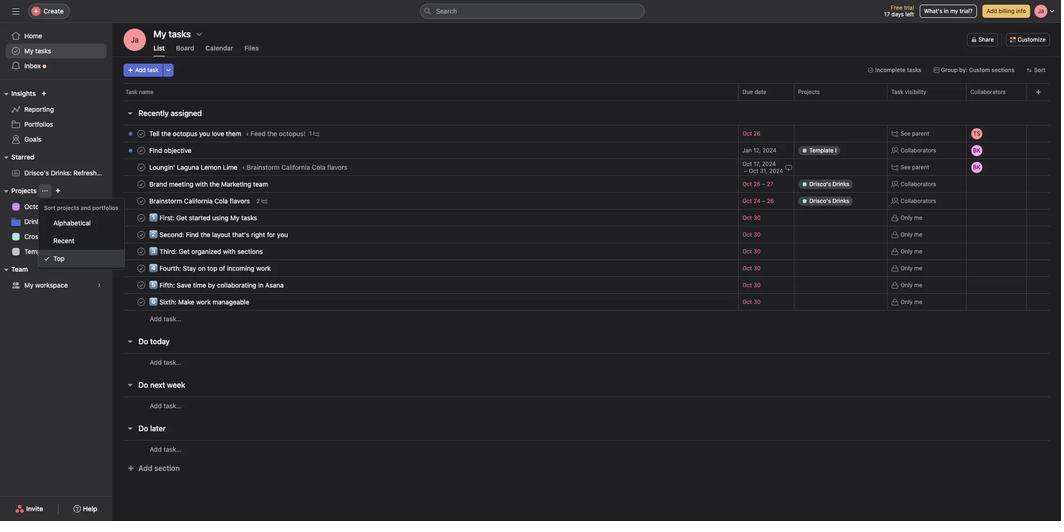 Task type: describe. For each thing, give the bounding box(es) containing it.
brand meeting with the marketing team cell
[[112, 176, 739, 193]]

drinks
[[24, 218, 43, 226]]

24
[[754, 198, 761, 205]]

oct inside ‹ feed the octopus! row
[[743, 130, 753, 137]]

– for oct 25
[[763, 181, 766, 188]]

starred element
[[0, 149, 167, 183]]

sort button
[[1023, 64, 1051, 77]]

in
[[945, 7, 949, 15]]

invite
[[26, 505, 43, 513]]

completed image for 5️⃣ fifth: save time by collaborating in asana text field
[[136, 280, 147, 291]]

hide sidebar image
[[12, 7, 20, 15]]

template i link
[[6, 244, 107, 259]]

add for add task… 'button' in header recently assigned tree grid
[[150, 315, 162, 323]]

‹ brainstorm california cola flavors
[[242, 163, 348, 171]]

sort projects and portfolios
[[44, 205, 118, 212]]

jan 12, 2024
[[743, 147, 777, 154]]

loungin' laguna lemon lime cell
[[112, 159, 739, 176]]

do for do later
[[139, 425, 148, 433]]

my workspace link
[[6, 278, 107, 293]]

board
[[176, 44, 194, 52]]

task for task visibility
[[892, 88, 904, 96]]

recently assigned button
[[139, 105, 202, 122]]

trial
[[905, 4, 915, 11]]

completed checkbox for loungin' laguna lemon lime text field
[[136, 162, 147, 173]]

26 inside ‹ feed the octopus! row
[[754, 130, 761, 137]]

my tasks
[[24, 47, 51, 55]]

sort for sort projects and portfolios
[[44, 205, 56, 212]]

Loungin' Laguna Lemon Lime text field
[[147, 163, 240, 172]]

add task… button for collapse task list for this section icon for do today
[[150, 357, 182, 368]]

drisco's
[[24, 169, 49, 177]]

see for ‹ feed the octopus! row
[[901, 130, 911, 137]]

and
[[81, 205, 91, 212]]

what's in my trial? button
[[920, 5, 978, 18]]

recently assigned
[[139, 109, 202, 118]]

trial?
[[960, 7, 973, 15]]

flavors
[[327, 163, 348, 171]]

task… for third collapse task list for this section icon from the top of the page add task… 'button'
[[164, 446, 182, 453]]

recent
[[53, 237, 75, 245]]

completed image for the brainstorm california cola flavors text field
[[136, 195, 147, 207]]

do next week button
[[139, 377, 185, 394]]

4️⃣ fourth: stay on top of incoming work cell
[[112, 260, 739, 277]]

alphabetical
[[53, 219, 91, 227]]

top
[[53, 255, 65, 263]]

info
[[1017, 7, 1027, 15]]

see parent for the '‹ brainstorm california cola flavors' row
[[901, 164, 930, 171]]

reporting
[[24, 105, 54, 113]]

task… for collapse task list for this section image add task… 'button'
[[164, 402, 182, 410]]

ja button
[[124, 29, 146, 51]]

oct 30 for 5️⃣ fifth: save time by collaborating in asana cell
[[743, 282, 761, 289]]

ja
[[131, 36, 139, 44]]

search
[[436, 7, 457, 15]]

1 add task… row from the top
[[112, 310, 1062, 328]]

show options image
[[196, 30, 203, 38]]

add billing info
[[987, 7, 1027, 15]]

add for third collapse task list for this section icon from the top of the page add task… 'button'
[[150, 446, 162, 453]]

linked projects for 6️⃣ sixth: make work manageable cell
[[795, 294, 888, 311]]

sections
[[992, 66, 1015, 74]]

assigned
[[171, 109, 202, 118]]

task name
[[125, 88, 154, 96]]

3️⃣ third: get organized with sections cell
[[112, 243, 739, 260]]

Find objective text field
[[147, 146, 194, 155]]

my tasks link
[[6, 44, 107, 59]]

do later
[[139, 425, 166, 433]]

1
[[309, 130, 312, 137]]

create
[[44, 7, 64, 15]]

collaborators for brainstorm california cola flavors cell
[[901, 197, 937, 204]]

days
[[892, 11, 905, 18]]

oct 30 for 1️⃣ first: get started using my tasks cell on the top of page
[[743, 214, 761, 221]]

functional
[[45, 233, 75, 241]]

task… for add task… 'button' in header recently assigned tree grid
[[164, 315, 182, 323]]

cross-
[[24, 233, 45, 241]]

incomplete tasks button
[[864, 64, 926, 77]]

30 for 5️⃣ fifth: save time by collaborating in asana cell
[[754, 282, 761, 289]]

completed checkbox inside 1️⃣ first: get started using my tasks cell
[[136, 212, 147, 224]]

only me for linked projects for 3️⃣ third: get organized with sections cell
[[901, 248, 923, 255]]

refreshment
[[74, 169, 112, 177]]

6️⃣ Sixth: Make work manageable text field
[[147, 298, 252, 307]]

team
[[11, 265, 28, 273]]

help button
[[68, 501, 103, 518]]

add section
[[139, 464, 180, 473]]

2
[[257, 197, 260, 204]]

add billing info button
[[983, 5, 1031, 18]]

30 for 3️⃣ third: get organized with sections cell
[[754, 248, 761, 255]]

add field image
[[1036, 89, 1042, 95]]

only for linked projects for 6️⃣ sixth: make work manageable cell
[[901, 298, 913, 306]]

collapse task list for this section image for recently assigned
[[126, 110, 134, 117]]

left
[[906, 11, 915, 18]]

drinks link
[[6, 214, 107, 229]]

visibility
[[906, 88, 927, 96]]

cross-functional project plan
[[24, 233, 112, 241]]

projects
[[57, 205, 79, 212]]

completed checkbox for 3️⃣ third: get organized with sections text box
[[136, 246, 147, 257]]

add task… button for collapse task list for this section image
[[150, 401, 182, 411]]

goals
[[24, 135, 41, 143]]

12,
[[754, 147, 762, 154]]

my for my tasks
[[24, 47, 33, 55]]

parent for ‹ feed the octopus! row
[[913, 130, 930, 137]]

– inside oct 17, 2024 – oct 31, 2024
[[745, 167, 748, 174]]

add for collapse task list for this section image add task… 'button'
[[150, 402, 162, 410]]

see parent for ‹ feed the octopus! row
[[901, 130, 930, 137]]

30 for 4️⃣ fourth: stay on top of incoming work cell
[[754, 265, 761, 272]]

only me for linked projects for 2️⃣ second: find the layout that's right for you cell
[[901, 231, 923, 238]]

collapse task list for this section image for do today
[[126, 338, 134, 346]]

repeats image
[[786, 164, 793, 171]]

1 only from the top
[[901, 214, 913, 221]]

do next week
[[139, 381, 185, 390]]

by:
[[960, 66, 968, 74]]

task… for add task… 'button' corresponding to collapse task list for this section icon for do today
[[164, 358, 182, 366]]

only me for linked projects for 6️⃣ sixth: make work manageable cell
[[901, 298, 923, 306]]

my
[[951, 7, 959, 15]]

parent for the '‹ brainstorm california cola flavors' row
[[913, 164, 930, 171]]

incomplete tasks
[[876, 66, 922, 74]]

Tell the octopus you love them text field
[[147, 129, 244, 138]]

30 for 1️⃣ first: get started using my tasks cell on the top of page
[[754, 214, 761, 221]]

search button
[[420, 4, 645, 19]]

– for oct 24
[[763, 198, 766, 205]]

oct 30 for 6️⃣ sixth: make work manageable cell
[[743, 299, 761, 306]]

octopus specimen link
[[6, 199, 107, 214]]

5 only me from the top
[[901, 282, 923, 289]]

completed checkbox inside tell the octopus you love them cell
[[136, 128, 147, 139]]

add task… inside header recently assigned tree grid
[[150, 315, 182, 323]]

section
[[154, 464, 180, 473]]

5 only from the top
[[901, 282, 913, 289]]

add task… button for third collapse task list for this section icon from the top of the page
[[150, 445, 182, 455]]

Brainstorm California Cola flavors text field
[[147, 196, 253, 206]]

me for linked projects for 4️⃣ fourth: stay on top of incoming work cell on the right of the page
[[915, 265, 923, 272]]

31,
[[761, 167, 768, 174]]

insights element
[[0, 85, 112, 149]]

6️⃣ sixth: make work manageable cell
[[112, 294, 739, 311]]

i
[[54, 248, 56, 256]]

header recently assigned tree grid
[[112, 124, 1062, 328]]

collapse task list for this section image
[[126, 382, 134, 389]]

add left "section"
[[139, 464, 153, 473]]

insights
[[11, 89, 36, 97]]

completed image for 1️⃣ first: get started using my tasks "text box"
[[136, 212, 147, 224]]

tell the octopus you love them cell
[[112, 125, 739, 142]]

home
[[24, 32, 42, 40]]

17
[[885, 11, 891, 18]]

inbox
[[24, 62, 41, 70]]

add task
[[135, 66, 159, 74]]

linked projects for 3️⃣ third: get organized with sections cell
[[795, 243, 888, 260]]

drisco's drinks: refreshment recommendation link
[[6, 166, 167, 181]]

add task button
[[124, 64, 163, 77]]

brainstorm california cola flavors cell
[[112, 192, 739, 210]]

task visibility
[[892, 88, 927, 96]]

completed checkbox for the brainstorm california cola flavors text field
[[136, 195, 147, 207]]

oct 26
[[743, 130, 761, 137]]

see details, my workspace image
[[96, 283, 102, 288]]

goals link
[[6, 132, 107, 147]]

row containing task name
[[112, 83, 1062, 101]]

what's
[[925, 7, 943, 15]]

completed image inside tell the octopus you love them cell
[[136, 128, 147, 139]]

add a task to this section image
[[171, 425, 178, 433]]

5️⃣ fifth: save time by collaborating in asana cell
[[112, 277, 739, 294]]

share button
[[968, 33, 999, 46]]

more actions image
[[166, 67, 171, 73]]

completed checkbox inside find objective cell
[[136, 145, 147, 156]]

my for my workspace
[[24, 281, 33, 289]]

top radio item
[[38, 250, 125, 268]]



Task type: locate. For each thing, give the bounding box(es) containing it.
only for linked projects for 2️⃣ second: find the layout that's right for you cell
[[901, 231, 913, 238]]

1 vertical spatial –
[[763, 181, 766, 188]]

cross-functional project plan link
[[6, 229, 112, 244]]

brainstorm
[[247, 163, 280, 171]]

3️⃣ Third: Get organized with sections text field
[[147, 247, 266, 256]]

oct 30 for 3️⃣ third: get organized with sections cell
[[743, 248, 761, 255]]

specimen
[[52, 203, 82, 211]]

1 horizontal spatial projects
[[799, 88, 820, 96]]

tasks
[[35, 47, 51, 55], [908, 66, 922, 74]]

do left later
[[139, 425, 148, 433]]

3 me from the top
[[915, 248, 923, 255]]

6 completed checkbox from the top
[[136, 263, 147, 274]]

1 vertical spatial projects
[[11, 187, 37, 195]]

my down team
[[24, 281, 33, 289]]

what's in my trial?
[[925, 7, 973, 15]]

2 30 from the top
[[754, 231, 761, 238]]

me for linked projects for 2️⃣ second: find the layout that's right for you cell
[[915, 231, 923, 238]]

2 completed checkbox from the top
[[136, 145, 147, 156]]

6 30 from the top
[[754, 299, 761, 306]]

4 oct 30 from the top
[[743, 265, 761, 272]]

3 add task… from the top
[[150, 402, 182, 410]]

group by: custom sections button
[[930, 64, 1020, 77]]

0 vertical spatial sort
[[1035, 66, 1046, 74]]

insights button
[[0, 88, 36, 99]]

1 my from the top
[[24, 47, 33, 55]]

4 add task… button from the top
[[150, 445, 182, 455]]

add for add task… 'button' corresponding to collapse task list for this section icon for do today
[[150, 358, 162, 366]]

1 collapse task list for this section image from the top
[[126, 110, 134, 117]]

task name column header
[[124, 83, 742, 101]]

task… up today
[[164, 315, 182, 323]]

completed checkbox down recently
[[136, 128, 147, 139]]

linked projects for 2️⃣ second: find the layout that's right for you cell
[[795, 226, 888, 243]]

2 add task… button from the top
[[150, 357, 182, 368]]

do later button
[[139, 420, 166, 437]]

1 horizontal spatial tasks
[[908, 66, 922, 74]]

0 vertical spatial collapse task list for this section image
[[126, 110, 134, 117]]

jan
[[743, 147, 752, 154]]

add task… button
[[150, 314, 182, 324], [150, 357, 182, 368], [150, 401, 182, 411], [150, 445, 182, 455]]

me for linked projects for 6️⃣ sixth: make work manageable cell
[[915, 298, 923, 306]]

5 me from the top
[[915, 282, 923, 289]]

0 vertical spatial do
[[139, 338, 148, 346]]

collaborators for find objective cell
[[901, 147, 937, 154]]

completed checkbox up recommendation at the left top of the page
[[136, 145, 147, 156]]

invite button
[[9, 501, 49, 518]]

2024 for 12,
[[763, 147, 777, 154]]

task… up week
[[164, 358, 182, 366]]

plan
[[99, 233, 112, 241]]

2 me from the top
[[915, 231, 923, 238]]

portfolios
[[92, 205, 118, 212]]

starred
[[11, 153, 34, 161]]

today
[[150, 338, 170, 346]]

completed checkbox for 2️⃣ second: find the layout that's right for you text field
[[136, 229, 147, 240]]

team button
[[0, 264, 28, 275]]

2024 right 17,
[[763, 160, 777, 167]]

calendar
[[206, 44, 233, 52]]

2 task from the left
[[892, 88, 904, 96]]

completed checkbox inside 4️⃣ fourth: stay on top of incoming work cell
[[136, 263, 147, 274]]

2 completed image from the top
[[136, 195, 147, 207]]

2 see from the top
[[901, 164, 911, 171]]

1 horizontal spatial 26
[[768, 198, 775, 205]]

portfolios link
[[6, 117, 107, 132]]

0 horizontal spatial task
[[125, 88, 138, 96]]

2024 right '31,'
[[770, 167, 784, 174]]

only
[[901, 214, 913, 221], [901, 231, 913, 238], [901, 248, 913, 255], [901, 265, 913, 272], [901, 282, 913, 289], [901, 298, 913, 306]]

do left today
[[139, 338, 148, 346]]

‹
[[246, 130, 249, 138], [242, 163, 245, 171]]

tasks up visibility
[[908, 66, 922, 74]]

task… down week
[[164, 402, 182, 410]]

files
[[245, 44, 259, 52]]

1 button
[[308, 129, 321, 138]]

– left 27
[[763, 181, 766, 188]]

my inside teams element
[[24, 281, 33, 289]]

26 right 24
[[768, 198, 775, 205]]

oct 30
[[743, 214, 761, 221], [743, 231, 761, 238], [743, 248, 761, 255], [743, 265, 761, 272], [743, 282, 761, 289], [743, 299, 761, 306]]

add down do today button
[[150, 358, 162, 366]]

add task… down do next week button
[[150, 402, 182, 410]]

tasks for my tasks
[[35, 47, 51, 55]]

task left visibility
[[892, 88, 904, 96]]

completed checkbox inside 5️⃣ fifth: save time by collaborating in asana cell
[[136, 280, 147, 291]]

task inside task name 'column header'
[[125, 88, 138, 96]]

see inside the '‹ brainstorm california cola flavors' row
[[901, 164, 911, 171]]

add task… button down today
[[150, 357, 182, 368]]

3 completed checkbox from the top
[[136, 212, 147, 224]]

‹ for ‹ brainstorm california cola flavors
[[242, 163, 245, 171]]

4 completed checkbox from the top
[[136, 229, 147, 240]]

Completed checkbox
[[136, 128, 147, 139], [136, 145, 147, 156], [136, 212, 147, 224], [136, 280, 147, 291]]

– left 17,
[[745, 167, 748, 174]]

add
[[987, 7, 998, 15], [135, 66, 146, 74], [150, 315, 162, 323], [150, 358, 162, 366], [150, 402, 162, 410], [150, 446, 162, 453], [139, 464, 153, 473]]

2 do from the top
[[139, 381, 148, 390]]

1 30 from the top
[[754, 214, 761, 221]]

sort up drinks link
[[44, 205, 56, 212]]

7 completed checkbox from the top
[[136, 297, 147, 308]]

4 task… from the top
[[164, 446, 182, 453]]

see for the '‹ brainstorm california cola flavors' row
[[901, 164, 911, 171]]

completed image inside loungin' laguna lemon lime cell
[[136, 162, 147, 173]]

add task… button up "section"
[[150, 445, 182, 455]]

2024
[[763, 147, 777, 154], [763, 160, 777, 167], [770, 167, 784, 174]]

2 my from the top
[[24, 281, 33, 289]]

do right collapse task list for this section image
[[139, 381, 148, 390]]

completed image for 6️⃣ sixth: make work manageable text field
[[136, 297, 147, 308]]

week
[[167, 381, 185, 390]]

tasks inside dropdown button
[[908, 66, 922, 74]]

completed image inside 4️⃣ fourth: stay on top of incoming work cell
[[136, 263, 147, 274]]

27
[[768, 181, 774, 188]]

0 vertical spatial see
[[901, 130, 911, 137]]

0 vertical spatial ‹
[[246, 130, 249, 138]]

26 up 12,
[[754, 130, 761, 137]]

reporting link
[[6, 102, 107, 117]]

oct
[[743, 130, 753, 137], [743, 160, 753, 167], [750, 167, 759, 174], [743, 181, 753, 188], [743, 198, 753, 205], [743, 214, 753, 221], [743, 231, 753, 238], [743, 248, 753, 255], [743, 265, 753, 272], [743, 282, 753, 289], [743, 299, 753, 306]]

name
[[139, 88, 154, 96]]

projects element
[[0, 183, 112, 261]]

5️⃣ Fifth: Save time by collaborating in Asana text field
[[147, 281, 287, 290]]

6 only from the top
[[901, 298, 913, 306]]

‹ left brainstorm
[[242, 163, 245, 171]]

me for linked projects for 3️⃣ third: get organized with sections cell
[[915, 248, 923, 255]]

5 completed image from the top
[[136, 229, 147, 240]]

sort for sort
[[1035, 66, 1046, 74]]

4 only me from the top
[[901, 265, 923, 272]]

template
[[24, 248, 52, 256]]

1 see parent from the top
[[901, 130, 930, 137]]

1 only me from the top
[[901, 214, 923, 221]]

2 see parent from the top
[[901, 164, 930, 171]]

0 vertical spatial parent
[[913, 130, 930, 137]]

only me
[[901, 214, 923, 221], [901, 231, 923, 238], [901, 248, 923, 255], [901, 265, 923, 272], [901, 282, 923, 289], [901, 298, 923, 306]]

recently
[[139, 109, 169, 118]]

1 vertical spatial do
[[139, 381, 148, 390]]

help
[[83, 505, 97, 513]]

find objective cell
[[112, 142, 739, 159]]

6 me from the top
[[915, 298, 923, 306]]

1 task… from the top
[[164, 315, 182, 323]]

1 see from the top
[[901, 130, 911, 137]]

2 vertical spatial –
[[763, 198, 766, 205]]

1 horizontal spatial sort
[[1035, 66, 1046, 74]]

later
[[150, 425, 166, 433]]

1 completed image from the top
[[136, 128, 147, 139]]

2 add task… from the top
[[150, 358, 182, 366]]

3 add task… button from the top
[[150, 401, 182, 411]]

octopus!
[[279, 130, 306, 138]]

task for task name
[[125, 88, 138, 96]]

2 vertical spatial collapse task list for this section image
[[126, 425, 134, 433]]

1 completed checkbox from the top
[[136, 128, 147, 139]]

oct 30 for 4️⃣ fourth: stay on top of incoming work cell
[[743, 265, 761, 272]]

3 add task… row from the top
[[112, 397, 1062, 415]]

add for add billing info button
[[987, 7, 998, 15]]

my inside global element
[[24, 47, 33, 55]]

0 vertical spatial tasks
[[35, 47, 51, 55]]

3 only me from the top
[[901, 248, 923, 255]]

‹ feed the octopus!
[[246, 130, 306, 138]]

5 30 from the top
[[754, 282, 761, 289]]

completed checkbox for 4️⃣ fourth: stay on top of incoming work text box
[[136, 263, 147, 274]]

the
[[268, 130, 277, 138]]

0 horizontal spatial projects
[[11, 187, 37, 195]]

add task… up "section"
[[150, 446, 182, 453]]

completed image inside brainstorm california cola flavors cell
[[136, 195, 147, 207]]

1️⃣ First: Get started using My tasks text field
[[147, 213, 260, 223]]

add task… button inside header recently assigned tree grid
[[150, 314, 182, 324]]

2 add task… row from the top
[[112, 354, 1062, 371]]

template i
[[24, 248, 56, 256]]

add task… up today
[[150, 315, 182, 323]]

1 vertical spatial collapse task list for this section image
[[126, 338, 134, 346]]

octopus specimen
[[24, 203, 82, 211]]

add down the next
[[150, 402, 162, 410]]

3 completed checkbox from the top
[[136, 195, 147, 207]]

completed image for loungin' laguna lemon lime text field
[[136, 162, 147, 173]]

2 only from the top
[[901, 231, 913, 238]]

completed image inside 6️⃣ sixth: make work manageable cell
[[136, 297, 147, 308]]

1 oct 30 from the top
[[743, 214, 761, 221]]

create button
[[28, 4, 70, 19]]

do for do next week
[[139, 381, 148, 390]]

parent inside ‹ feed the octopus! row
[[913, 130, 930, 137]]

completed checkbox inside 3️⃣ third: get organized with sections cell
[[136, 246, 147, 257]]

0 horizontal spatial tasks
[[35, 47, 51, 55]]

show options, current sort, top image
[[42, 188, 48, 194]]

0 vertical spatial –
[[745, 167, 748, 174]]

add up add section button at bottom left
[[150, 446, 162, 453]]

calendar link
[[206, 44, 233, 57]]

2 completed checkbox from the top
[[136, 179, 147, 190]]

collapse task list for this section image left do later
[[126, 425, 134, 433]]

add inside header recently assigned tree grid
[[150, 315, 162, 323]]

4 completed image from the top
[[136, 212, 147, 224]]

search list box
[[420, 4, 645, 19]]

30 for 6️⃣ sixth: make work manageable cell
[[754, 299, 761, 306]]

Brand meeting with the Marketing team text field
[[147, 180, 271, 189]]

new image
[[41, 91, 47, 96]]

‹ inside tell the octopus you love them cell
[[246, 130, 249, 138]]

collaborators
[[971, 88, 1007, 96], [901, 147, 937, 154], [901, 180, 937, 188], [901, 197, 937, 204]]

2024 right 12,
[[763, 147, 777, 154]]

3 do from the top
[[139, 425, 148, 433]]

3 collapse task list for this section image from the top
[[126, 425, 134, 433]]

inbox link
[[6, 59, 107, 74]]

completed image inside "2️⃣ second: find the layout that's right for you" cell
[[136, 229, 147, 240]]

share
[[979, 36, 995, 43]]

see inside ‹ feed the octopus! row
[[901, 130, 911, 137]]

‹ left feed
[[246, 130, 249, 138]]

collapse task list for this section image
[[126, 110, 134, 117], [126, 338, 134, 346], [126, 425, 134, 433]]

3 completed image from the top
[[136, 263, 147, 274]]

7 completed image from the top
[[136, 297, 147, 308]]

add task… button up today
[[150, 314, 182, 324]]

completed image for the brand meeting with the marketing team text field
[[136, 179, 147, 190]]

1 vertical spatial parent
[[913, 164, 930, 171]]

4️⃣ Fourth: Stay on top of incoming work text field
[[147, 264, 274, 273]]

me
[[915, 214, 923, 221], [915, 231, 923, 238], [915, 248, 923, 255], [915, 265, 923, 272], [915, 282, 923, 289], [915, 298, 923, 306]]

list link
[[154, 44, 165, 57]]

2024 for 17,
[[763, 160, 777, 167]]

1 horizontal spatial ‹
[[246, 130, 249, 138]]

1 vertical spatial sort
[[44, 205, 56, 212]]

sort inside sort popup button
[[1035, 66, 1046, 74]]

only for linked projects for 3️⃣ third: get organized with sections cell
[[901, 248, 913, 255]]

collaborators for brand meeting with the marketing team cell
[[901, 180, 937, 188]]

6 only me from the top
[[901, 298, 923, 306]]

octopus
[[24, 203, 50, 211]]

date
[[755, 88, 767, 96]]

completed checkbox inside 6️⃣ sixth: make work manageable cell
[[136, 297, 147, 308]]

completed image inside 5️⃣ fifth: save time by collaborating in asana cell
[[136, 280, 147, 291]]

0 vertical spatial 26
[[754, 130, 761, 137]]

1 completed checkbox from the top
[[136, 162, 147, 173]]

2 only me from the top
[[901, 231, 923, 238]]

linked projects for 4️⃣ fourth: stay on top of incoming work cell
[[795, 260, 888, 277]]

drinks:
[[51, 169, 72, 177]]

completed image inside 3️⃣ third: get organized with sections cell
[[136, 246, 147, 257]]

add task… button down do next week button
[[150, 401, 182, 411]]

‹ feed the octopus! row
[[112, 124, 1062, 143]]

due date
[[743, 88, 767, 96]]

2 parent from the top
[[913, 164, 930, 171]]

completed checkbox inside "2️⃣ second: find the layout that's right for you" cell
[[136, 229, 147, 240]]

0 horizontal spatial 26
[[754, 130, 761, 137]]

see parent inside the '‹ brainstorm california cola flavors' row
[[901, 164, 930, 171]]

my workspace
[[24, 281, 68, 289]]

2 vertical spatial do
[[139, 425, 148, 433]]

completed image for 2️⃣ second: find the layout that's right for you text field
[[136, 229, 147, 240]]

add task… row for collapse task list for this section icon for do today
[[112, 354, 1062, 371]]

list
[[154, 44, 165, 52]]

4 30 from the top
[[754, 265, 761, 272]]

1 parent from the top
[[913, 130, 930, 137]]

incomplete
[[876, 66, 906, 74]]

1 completed image from the top
[[136, 145, 147, 156]]

parent
[[913, 130, 930, 137], [913, 164, 930, 171]]

task… inside header recently assigned tree grid
[[164, 315, 182, 323]]

linked projects for tell the octopus you love them cell
[[795, 125, 888, 142]]

collapse task list for this section image down task name
[[126, 110, 134, 117]]

feed
[[251, 130, 266, 138]]

2️⃣ second: find the layout that's right for you cell
[[112, 226, 739, 243]]

add up do today button
[[150, 315, 162, 323]]

1 vertical spatial tasks
[[908, 66, 922, 74]]

add task… row for collapse task list for this section image
[[112, 397, 1062, 415]]

sort up add field icon at the right
[[1035, 66, 1046, 74]]

3 30 from the top
[[754, 248, 761, 255]]

1 me from the top
[[915, 214, 923, 221]]

2 task… from the top
[[164, 358, 182, 366]]

1️⃣ first: get started using my tasks cell
[[112, 209, 739, 227]]

completed checkbox inside loungin' laguna lemon lime cell
[[136, 162, 147, 173]]

tasks down home at left top
[[35, 47, 51, 55]]

6 oct 30 from the top
[[743, 299, 761, 306]]

4 completed checkbox from the top
[[136, 280, 147, 291]]

2 collapse task list for this section image from the top
[[126, 338, 134, 346]]

0 vertical spatial projects
[[799, 88, 820, 96]]

completed image inside brand meeting with the marketing team cell
[[136, 179, 147, 190]]

1 vertical spatial ‹
[[242, 163, 245, 171]]

3 oct 30 from the top
[[743, 248, 761, 255]]

portfolios
[[24, 120, 53, 128]]

row
[[112, 83, 1062, 101], [124, 100, 1051, 101], [112, 141, 1062, 160], [112, 175, 1062, 194], [112, 192, 1062, 210], [112, 209, 1062, 227], [112, 225, 1062, 244], [112, 242, 1062, 261], [112, 259, 1062, 278], [112, 276, 1062, 295], [112, 293, 1062, 312]]

2 button
[[255, 196, 269, 206]]

2️⃣ Second: Find the layout that's right for you text field
[[147, 230, 291, 239]]

add left task
[[135, 66, 146, 74]]

0 horizontal spatial sort
[[44, 205, 56, 212]]

completed image inside find objective cell
[[136, 145, 147, 156]]

do for do today
[[139, 338, 148, 346]]

1 do from the top
[[139, 338, 148, 346]]

task… up "section"
[[164, 446, 182, 453]]

oct 30 for "2️⃣ second: find the layout that's right for you" cell
[[743, 231, 761, 238]]

completed checkbox down recommendation at the left top of the page
[[136, 212, 147, 224]]

parent inside the '‹ brainstorm california cola flavors' row
[[913, 164, 930, 171]]

only me for linked projects for 4️⃣ fourth: stay on top of incoming work cell on the right of the page
[[901, 265, 923, 272]]

1 horizontal spatial task
[[892, 88, 904, 96]]

0 vertical spatial my
[[24, 47, 33, 55]]

4 add task… row from the top
[[112, 441, 1062, 458]]

drisco's drinks: refreshment recommendation
[[24, 169, 167, 177]]

4 completed image from the top
[[136, 280, 147, 291]]

1 add task… from the top
[[150, 315, 182, 323]]

‹ for ‹ feed the octopus!
[[246, 130, 249, 138]]

projects
[[799, 88, 820, 96], [11, 187, 37, 195]]

only for linked projects for 4️⃣ fourth: stay on top of incoming work cell on the right of the page
[[901, 265, 913, 272]]

– right 24
[[763, 198, 766, 205]]

completed checkbox inside brainstorm california cola flavors cell
[[136, 195, 147, 207]]

task left name
[[125, 88, 138, 96]]

free
[[892, 4, 903, 11]]

see parent inside ‹ feed the octopus! row
[[901, 130, 930, 137]]

do today
[[139, 338, 170, 346]]

row containing 2
[[112, 192, 1062, 210]]

1 vertical spatial see parent
[[901, 164, 930, 171]]

customize button
[[1007, 33, 1051, 46]]

oct 17, 2024 – oct 31, 2024
[[743, 160, 784, 174]]

add left 'billing'
[[987, 7, 998, 15]]

next
[[150, 381, 165, 390]]

files link
[[245, 44, 259, 57]]

my up inbox
[[24, 47, 33, 55]]

completed checkbox for 6️⃣ sixth: make work manageable text field
[[136, 297, 147, 308]]

6 completed image from the top
[[136, 246, 147, 257]]

25
[[754, 181, 761, 188]]

free trial 17 days left
[[885, 4, 915, 18]]

3 completed image from the top
[[136, 179, 147, 190]]

1 vertical spatial my
[[24, 281, 33, 289]]

2 completed image from the top
[[136, 162, 147, 173]]

2 oct 30 from the top
[[743, 231, 761, 238]]

1 task from the left
[[125, 88, 138, 96]]

group
[[942, 66, 958, 74]]

4 add task… from the top
[[150, 446, 182, 453]]

26
[[754, 130, 761, 137], [768, 198, 775, 205]]

30 for "2️⃣ second: find the layout that's right for you" cell
[[754, 231, 761, 238]]

completed image inside 1️⃣ first: get started using my tasks cell
[[136, 212, 147, 224]]

4 me from the top
[[915, 265, 923, 272]]

projects inside dropdown button
[[11, 187, 37, 195]]

‹ brainstorm california cola flavors row
[[112, 158, 1062, 177]]

5 completed checkbox from the top
[[136, 246, 147, 257]]

0 horizontal spatial ‹
[[242, 163, 245, 171]]

completed checkbox right 'see details, my workspace' image
[[136, 280, 147, 291]]

task
[[125, 88, 138, 96], [892, 88, 904, 96]]

completed image for 3️⃣ third: get organized with sections text box
[[136, 246, 147, 257]]

tasks for incomplete tasks
[[908, 66, 922, 74]]

global element
[[0, 23, 112, 79]]

Completed checkbox
[[136, 162, 147, 173], [136, 179, 147, 190], [136, 195, 147, 207], [136, 229, 147, 240], [136, 246, 147, 257], [136, 263, 147, 274], [136, 297, 147, 308]]

tasks inside global element
[[35, 47, 51, 55]]

new project or portfolio image
[[55, 188, 61, 194]]

completed checkbox inside brand meeting with the marketing team cell
[[136, 179, 147, 190]]

collapse task list for this section image left do today button
[[126, 338, 134, 346]]

completed checkbox for the brand meeting with the marketing team text field
[[136, 179, 147, 190]]

4 only from the top
[[901, 265, 913, 272]]

1 vertical spatial see
[[901, 164, 911, 171]]

3 task… from the top
[[164, 402, 182, 410]]

completed image
[[136, 145, 147, 156], [136, 195, 147, 207], [136, 263, 147, 274], [136, 280, 147, 291]]

completed image for 4️⃣ fourth: stay on top of incoming work text box
[[136, 263, 147, 274]]

task…
[[164, 315, 182, 323], [164, 358, 182, 366], [164, 402, 182, 410], [164, 446, 182, 453]]

add task… down today
[[150, 358, 182, 366]]

completed image
[[136, 128, 147, 139], [136, 162, 147, 173], [136, 179, 147, 190], [136, 212, 147, 224], [136, 229, 147, 240], [136, 246, 147, 257], [136, 297, 147, 308]]

‹ inside loungin' laguna lemon lime cell
[[242, 163, 245, 171]]

teams element
[[0, 261, 112, 295]]

3 only from the top
[[901, 248, 913, 255]]

add task… row for third collapse task list for this section icon from the top of the page
[[112, 441, 1062, 458]]

0 vertical spatial see parent
[[901, 130, 930, 137]]

1 vertical spatial 26
[[768, 198, 775, 205]]

1 add task… button from the top
[[150, 314, 182, 324]]

add task… row
[[112, 310, 1062, 328], [112, 354, 1062, 371], [112, 397, 1062, 415], [112, 441, 1062, 458]]

billing
[[1000, 7, 1015, 15]]

5 oct 30 from the top
[[743, 282, 761, 289]]



Task type: vqa. For each thing, say whether or not it's contained in the screenshot.
26
yes



